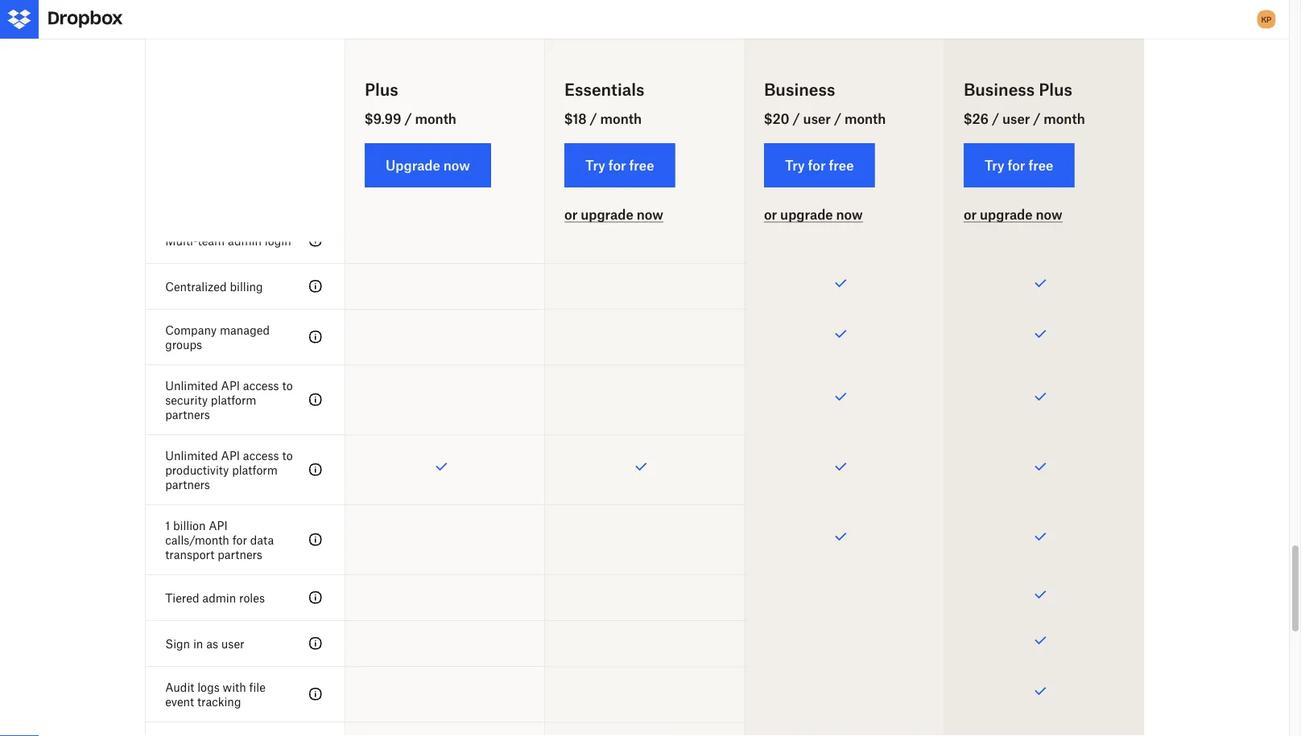 Task type: vqa. For each thing, say whether or not it's contained in the screenshot.
edit to the middle
no



Task type: locate. For each thing, give the bounding box(es) containing it.
1 unlimited from the top
[[165, 379, 218, 392]]

1 horizontal spatial plus
[[1039, 79, 1073, 99]]

access
[[243, 379, 279, 392], [243, 449, 279, 463]]

user right as on the bottom left of the page
[[221, 637, 244, 651]]

tiered
[[165, 591, 199, 605]]

2 free from the left
[[829, 157, 854, 173]]

sign
[[165, 637, 190, 651]]

2 horizontal spatial or upgrade now
[[964, 207, 1063, 222]]

business
[[764, 79, 835, 99], [964, 79, 1035, 99]]

1 vertical spatial access
[[243, 449, 279, 463]]

now
[[443, 157, 470, 173], [637, 207, 663, 222], [836, 207, 863, 222], [1036, 207, 1063, 222]]

try down $26
[[985, 157, 1005, 173]]

month
[[415, 111, 456, 127], [600, 111, 642, 127], [845, 111, 886, 127], [1044, 111, 1085, 127]]

1 standard image from the top
[[306, 277, 325, 296]]

1 horizontal spatial or upgrade now link
[[764, 207, 863, 223]]

user
[[803, 111, 831, 127], [1003, 111, 1030, 127], [221, 637, 244, 651]]

$20
[[764, 111, 790, 127]]

or upgrade now for third "try for free" link from right
[[565, 207, 663, 222]]

business up the $20
[[764, 79, 835, 99]]

for for second "try for free" link from the right
[[808, 157, 826, 173]]

0 vertical spatial access
[[243, 379, 279, 392]]

platform right productivity
[[232, 463, 278, 477]]

3 standard image from the top
[[306, 589, 325, 608]]

5 standard image from the top
[[306, 685, 325, 704]]

0 vertical spatial api
[[221, 379, 240, 392]]

productivity
[[165, 463, 229, 477]]

1 vertical spatial partners
[[165, 478, 210, 492]]

audit
[[165, 681, 194, 694]]

2 vertical spatial partners
[[218, 548, 262, 562]]

0 vertical spatial partners
[[165, 408, 210, 421]]

platform inside unlimited api access to productivity platform partners
[[232, 463, 278, 477]]

partners for security
[[165, 408, 210, 421]]

try for free link down the "$20 / user / month"
[[764, 143, 875, 188]]

free down $18 / month
[[629, 157, 654, 173]]

$18
[[565, 111, 587, 127]]

admin
[[228, 234, 262, 248], [202, 591, 236, 605]]

3 or upgrade now link from the left
[[964, 207, 1063, 223]]

try for second "try for free" link from the right
[[785, 157, 805, 173]]

essentials
[[565, 79, 645, 99]]

data
[[250, 533, 274, 547]]

security
[[165, 393, 208, 407]]

1 vertical spatial admin
[[202, 591, 236, 605]]

for down the "$20 / user / month"
[[808, 157, 826, 173]]

api down company managed groups
[[221, 379, 240, 392]]

0 horizontal spatial or upgrade now
[[565, 207, 663, 222]]

admin left login
[[228, 234, 262, 248]]

access down the managed
[[243, 379, 279, 392]]

1 or upgrade now from the left
[[565, 207, 663, 222]]

sign in as user
[[165, 637, 244, 651]]

1 upgrade from the left
[[581, 207, 634, 222]]

2 plus from the left
[[1039, 79, 1073, 99]]

unlimited api access to productivity platform partners
[[165, 449, 293, 492]]

2 horizontal spatial free
[[1029, 157, 1054, 173]]

2 or upgrade now from the left
[[764, 207, 863, 222]]

try for free link down $26 / user / month at the top right of page
[[964, 143, 1075, 188]]

0 horizontal spatial or
[[565, 207, 578, 222]]

for inside 1 billion api calls/month for data transport partners
[[232, 533, 247, 547]]

5 / from the left
[[992, 111, 999, 127]]

1 horizontal spatial or upgrade now
[[764, 207, 863, 222]]

1 standard image from the top
[[306, 231, 325, 250]]

partners inside 1 billion api calls/month for data transport partners
[[218, 548, 262, 562]]

1 try from the left
[[585, 157, 605, 173]]

plus
[[365, 79, 398, 99], [1039, 79, 1073, 99]]

2 standard image from the top
[[306, 328, 325, 347]]

2 horizontal spatial try for free link
[[964, 143, 1075, 188]]

2 unlimited from the top
[[165, 449, 218, 463]]

free for second "try for free" link from the right
[[829, 157, 854, 173]]

/
[[405, 111, 412, 127], [590, 111, 597, 127], [793, 111, 800, 127], [834, 111, 842, 127], [992, 111, 999, 127], [1033, 111, 1041, 127]]

0 horizontal spatial try
[[585, 157, 605, 173]]

1 vertical spatial api
[[221, 449, 240, 463]]

2 vertical spatial api
[[209, 519, 228, 533]]

2 try for free link from the left
[[764, 143, 875, 188]]

billion
[[173, 519, 206, 533]]

try for free down $26 / user / month at the top right of page
[[985, 157, 1054, 173]]

1 horizontal spatial free
[[829, 157, 854, 173]]

standard image
[[306, 277, 325, 296], [306, 328, 325, 347], [306, 390, 325, 410], [306, 460, 325, 480], [306, 685, 325, 704]]

partners down productivity
[[165, 478, 210, 492]]

2 try from the left
[[785, 157, 805, 173]]

to inside unlimited api access to security platform partners
[[282, 379, 293, 392]]

try
[[585, 157, 605, 173], [785, 157, 805, 173], [985, 157, 1005, 173]]

api
[[221, 379, 240, 392], [221, 449, 240, 463], [209, 519, 228, 533]]

2 / from the left
[[590, 111, 597, 127]]

audit logs with file event tracking
[[165, 681, 266, 709]]

platform inside unlimited api access to security platform partners
[[211, 393, 256, 407]]

try for free
[[585, 157, 654, 173], [785, 157, 854, 173], [985, 157, 1054, 173]]

for for third "try for free" link from right
[[609, 157, 626, 173]]

3 or upgrade now from the left
[[964, 207, 1063, 222]]

api for productivity
[[221, 449, 240, 463]]

1 vertical spatial included element
[[944, 723, 1143, 737]]

to
[[282, 379, 293, 392], [282, 449, 293, 463]]

3 standard image from the top
[[306, 390, 325, 410]]

roles
[[239, 591, 265, 605]]

2 to from the top
[[282, 449, 293, 463]]

partners down security
[[165, 408, 210, 421]]

2 horizontal spatial user
[[1003, 111, 1030, 127]]

try for free link down $18 / month
[[565, 143, 675, 188]]

0 horizontal spatial plus
[[365, 79, 398, 99]]

api inside 1 billion api calls/month for data transport partners
[[209, 519, 228, 533]]

file
[[249, 681, 266, 694]]

0 horizontal spatial business
[[764, 79, 835, 99]]

2 business from the left
[[964, 79, 1035, 99]]

0 horizontal spatial included element
[[545, 33, 744, 78]]

api inside unlimited api access to security platform partners
[[221, 379, 240, 392]]

user right the $20
[[803, 111, 831, 127]]

/ for $18
[[590, 111, 597, 127]]

1 to from the top
[[282, 379, 293, 392]]

business plus
[[964, 79, 1073, 99]]

1 business from the left
[[764, 79, 835, 99]]

1 horizontal spatial business
[[964, 79, 1035, 99]]

partners inside unlimited api access to security platform partners
[[165, 408, 210, 421]]

try for free for 3rd "try for free" link from left
[[985, 157, 1054, 173]]

/ for $26
[[992, 111, 999, 127]]

access down unlimited api access to security platform partners
[[243, 449, 279, 463]]

try for free down the "$20 / user / month"
[[785, 157, 854, 173]]

1 try for free from the left
[[585, 157, 654, 173]]

free down $26 / user / month at the top right of page
[[1029, 157, 1054, 173]]

admin left roles
[[202, 591, 236, 605]]

plus up $9.99 in the top of the page
[[365, 79, 398, 99]]

1 horizontal spatial included element
[[944, 723, 1143, 737]]

unlimited for productivity
[[165, 449, 218, 463]]

try for free for second "try for free" link from the right
[[785, 157, 854, 173]]

api up productivity
[[221, 449, 240, 463]]

platform
[[211, 393, 256, 407], [232, 463, 278, 477]]

3 / from the left
[[793, 111, 800, 127]]

1 horizontal spatial or
[[764, 207, 777, 222]]

1 access from the top
[[243, 379, 279, 392]]

or upgrade now
[[565, 207, 663, 222], [764, 207, 863, 222], [964, 207, 1063, 222]]

2 horizontal spatial try
[[985, 157, 1005, 173]]

try down the $20
[[785, 157, 805, 173]]

unlimited inside unlimited api access to security platform partners
[[165, 379, 218, 392]]

2 horizontal spatial or upgrade now link
[[964, 207, 1063, 223]]

2 or from the left
[[764, 207, 777, 222]]

upgrade
[[386, 157, 440, 173]]

or upgrade now link for second "try for free" link from the right
[[764, 207, 863, 223]]

6 / from the left
[[1033, 111, 1041, 127]]

0 horizontal spatial or upgrade now link
[[565, 207, 663, 223]]

access inside unlimited api access to productivity platform partners
[[243, 449, 279, 463]]

not included image
[[346, 33, 544, 78], [346, 79, 544, 124], [346, 172, 544, 217], [545, 172, 744, 217], [346, 218, 544, 263], [545, 218, 744, 263], [346, 264, 544, 309], [545, 264, 744, 309], [346, 310, 544, 365], [545, 310, 744, 365], [346, 365, 544, 435], [545, 365, 744, 435], [346, 506, 544, 575], [545, 506, 744, 575], [346, 576, 544, 621], [545, 576, 744, 621], [745, 576, 944, 621], [346, 622, 544, 667], [545, 622, 744, 667], [745, 622, 944, 667], [346, 667, 544, 722], [545, 667, 744, 722], [745, 667, 944, 722], [346, 723, 544, 737], [545, 723, 744, 737], [745, 723, 944, 737]]

3 try for free from the left
[[985, 157, 1054, 173]]

2 or upgrade now link from the left
[[764, 207, 863, 223]]

$9.99
[[365, 111, 401, 127]]

user for $26
[[1003, 111, 1030, 127]]

1 or upgrade now link from the left
[[565, 207, 663, 223]]

free
[[629, 157, 654, 173], [829, 157, 854, 173], [1029, 157, 1054, 173]]

$26
[[964, 111, 989, 127]]

try for third "try for free" link from right
[[585, 157, 605, 173]]

1 horizontal spatial user
[[803, 111, 831, 127]]

access inside unlimited api access to security platform partners
[[243, 379, 279, 392]]

to inside unlimited api access to productivity platform partners
[[282, 449, 293, 463]]

1 horizontal spatial try for free link
[[764, 143, 875, 188]]

1 horizontal spatial upgrade
[[780, 207, 833, 222]]

user for $20
[[803, 111, 831, 127]]

unlimited
[[165, 379, 218, 392], [165, 449, 218, 463]]

try for free down $18 / month
[[585, 157, 654, 173]]

0 horizontal spatial free
[[629, 157, 654, 173]]

standard image for tiered admin roles
[[306, 589, 325, 608]]

for for 3rd "try for free" link from left
[[1008, 157, 1025, 173]]

or
[[565, 207, 578, 222], [764, 207, 777, 222], [964, 207, 977, 222]]

standard image for unlimited api access to productivity platform partners
[[306, 460, 325, 480]]

0 vertical spatial platform
[[211, 393, 256, 407]]

0 vertical spatial included element
[[545, 33, 744, 78]]

unlimited api access to security platform partners
[[165, 379, 293, 421]]

1 vertical spatial platform
[[232, 463, 278, 477]]

for down $18 / month
[[609, 157, 626, 173]]

free down the "$20 / user / month"
[[829, 157, 854, 173]]

partners inside unlimited api access to productivity platform partners
[[165, 478, 210, 492]]

3 free from the left
[[1029, 157, 1054, 173]]

2 horizontal spatial try for free
[[985, 157, 1054, 173]]

0 vertical spatial unlimited
[[165, 379, 218, 392]]

try for free link
[[565, 143, 675, 188], [764, 143, 875, 188], [964, 143, 1075, 188]]

business up $26
[[964, 79, 1035, 99]]

2 month from the left
[[600, 111, 642, 127]]

partners down data
[[218, 548, 262, 562]]

plus up $26 / user / month at the top right of page
[[1039, 79, 1073, 99]]

for left data
[[232, 533, 247, 547]]

api inside unlimited api access to productivity platform partners
[[221, 449, 240, 463]]

in
[[193, 637, 203, 651]]

1 horizontal spatial try for free
[[785, 157, 854, 173]]

platform for security
[[211, 393, 256, 407]]

user down business plus
[[1003, 111, 1030, 127]]

2 horizontal spatial upgrade
[[980, 207, 1033, 222]]

0 vertical spatial admin
[[228, 234, 262, 248]]

1 vertical spatial to
[[282, 449, 293, 463]]

centralized
[[165, 280, 227, 293]]

1 month from the left
[[415, 111, 456, 127]]

unlimited inside unlimited api access to productivity platform partners
[[165, 449, 218, 463]]

platform for productivity
[[232, 463, 278, 477]]

unlimited up productivity
[[165, 449, 218, 463]]

try down $18 / month
[[585, 157, 605, 173]]

0 horizontal spatial try for free
[[585, 157, 654, 173]]

api up calls/month
[[209, 519, 228, 533]]

3 try from the left
[[985, 157, 1005, 173]]

upgrade now
[[386, 157, 470, 173]]

2 horizontal spatial or
[[964, 207, 977, 222]]

1 horizontal spatial try
[[785, 157, 805, 173]]

free for third "try for free" link from right
[[629, 157, 654, 173]]

login
[[265, 234, 291, 248]]

2 access from the top
[[243, 449, 279, 463]]

or upgrade now for second "try for free" link from the right
[[764, 207, 863, 222]]

0 horizontal spatial upgrade
[[581, 207, 634, 222]]

to for unlimited api access to security platform partners
[[282, 379, 293, 392]]

0 vertical spatial to
[[282, 379, 293, 392]]

or upgrade now link for 3rd "try for free" link from left
[[964, 207, 1063, 223]]

1 free from the left
[[629, 157, 654, 173]]

for down $26 / user / month at the top right of page
[[1008, 157, 1025, 173]]

1 billion api calls/month for data transport partners
[[165, 519, 274, 562]]

included element
[[545, 33, 744, 78], [944, 723, 1143, 737]]

api for security
[[221, 379, 240, 392]]

or upgrade now link
[[565, 207, 663, 223], [764, 207, 863, 223], [964, 207, 1063, 223]]

2 try for free from the left
[[785, 157, 854, 173]]

0 horizontal spatial try for free link
[[565, 143, 675, 188]]

4 standard image from the top
[[306, 460, 325, 480]]

kp
[[1261, 14, 1272, 24]]

4 standard image from the top
[[306, 634, 325, 654]]

logs
[[197, 681, 220, 694]]

1 vertical spatial unlimited
[[165, 449, 218, 463]]

standard image for 1 billion api calls/month for data transport partners
[[306, 531, 325, 550]]

for
[[609, 157, 626, 173], [808, 157, 826, 173], [1008, 157, 1025, 173], [232, 533, 247, 547]]

1 / from the left
[[405, 111, 412, 127]]

with
[[223, 681, 246, 694]]

platform right security
[[211, 393, 256, 407]]

2 upgrade from the left
[[780, 207, 833, 222]]

3 month from the left
[[845, 111, 886, 127]]

standard image
[[306, 231, 325, 250], [306, 531, 325, 550], [306, 589, 325, 608], [306, 634, 325, 654]]

1 or from the left
[[565, 207, 578, 222]]

partners
[[165, 408, 210, 421], [165, 478, 210, 492], [218, 548, 262, 562]]

unlimited up security
[[165, 379, 218, 392]]

unlimited for security
[[165, 379, 218, 392]]

standard image for multi-team admin login
[[306, 231, 325, 250]]

2 standard image from the top
[[306, 531, 325, 550]]

upgrade
[[581, 207, 634, 222], [780, 207, 833, 222], [980, 207, 1033, 222]]

3 or from the left
[[964, 207, 977, 222]]



Task type: describe. For each thing, give the bounding box(es) containing it.
team
[[198, 234, 225, 248]]

3 try for free link from the left
[[964, 143, 1075, 188]]

standard image for company managed groups
[[306, 328, 325, 347]]

event
[[165, 695, 194, 709]]

or upgrade now for 3rd "try for free" link from left
[[964, 207, 1063, 222]]

standard image for unlimited api access to security platform partners
[[306, 390, 325, 410]]

standard image for audit logs with file event tracking
[[306, 685, 325, 704]]

now for third "try for free" link from right or upgrade now link
[[637, 207, 663, 222]]

$18 / month
[[565, 111, 642, 127]]

tiered admin roles
[[165, 591, 265, 605]]

try for free for third "try for free" link from right
[[585, 157, 654, 173]]

access for unlimited api access to productivity platform partners
[[243, 449, 279, 463]]

billing
[[230, 280, 263, 293]]

business for business
[[764, 79, 835, 99]]

now for or upgrade now link related to 3rd "try for free" link from left
[[1036, 207, 1063, 222]]

centralized billing
[[165, 280, 263, 293]]

$20 / user / month
[[764, 111, 886, 127]]

free for 3rd "try for free" link from left
[[1029, 157, 1054, 173]]

groups
[[165, 338, 202, 351]]

multi-team admin login
[[165, 234, 291, 248]]

$9.99 / month
[[365, 111, 456, 127]]

4 month from the left
[[1044, 111, 1085, 127]]

$26 / user / month
[[964, 111, 1085, 127]]

upgrade now link
[[365, 143, 491, 188]]

now for or upgrade now link associated with second "try for free" link from the right
[[836, 207, 863, 222]]

managed
[[220, 323, 270, 337]]

kp button
[[1254, 6, 1280, 32]]

multi-
[[165, 234, 198, 248]]

calls/month
[[165, 533, 229, 547]]

or upgrade now link for third "try for free" link from right
[[565, 207, 663, 223]]

standard image for sign in as user
[[306, 634, 325, 654]]

standard image for centralized billing
[[306, 277, 325, 296]]

business for business plus
[[964, 79, 1035, 99]]

1 plus from the left
[[365, 79, 398, 99]]

/ for $20
[[793, 111, 800, 127]]

try for 3rd "try for free" link from left
[[985, 157, 1005, 173]]

as
[[206, 637, 218, 651]]

to for unlimited api access to productivity platform partners
[[282, 449, 293, 463]]

3 upgrade from the left
[[980, 207, 1033, 222]]

0 horizontal spatial user
[[221, 637, 244, 651]]

company
[[165, 323, 217, 337]]

1 try for free link from the left
[[565, 143, 675, 188]]

1
[[165, 519, 170, 533]]

access for unlimited api access to security platform partners
[[243, 379, 279, 392]]

/ for $9.99
[[405, 111, 412, 127]]

company managed groups
[[165, 323, 270, 351]]

tracking
[[197, 695, 241, 709]]

transport
[[165, 548, 215, 562]]

partners for productivity
[[165, 478, 210, 492]]

4 / from the left
[[834, 111, 842, 127]]



